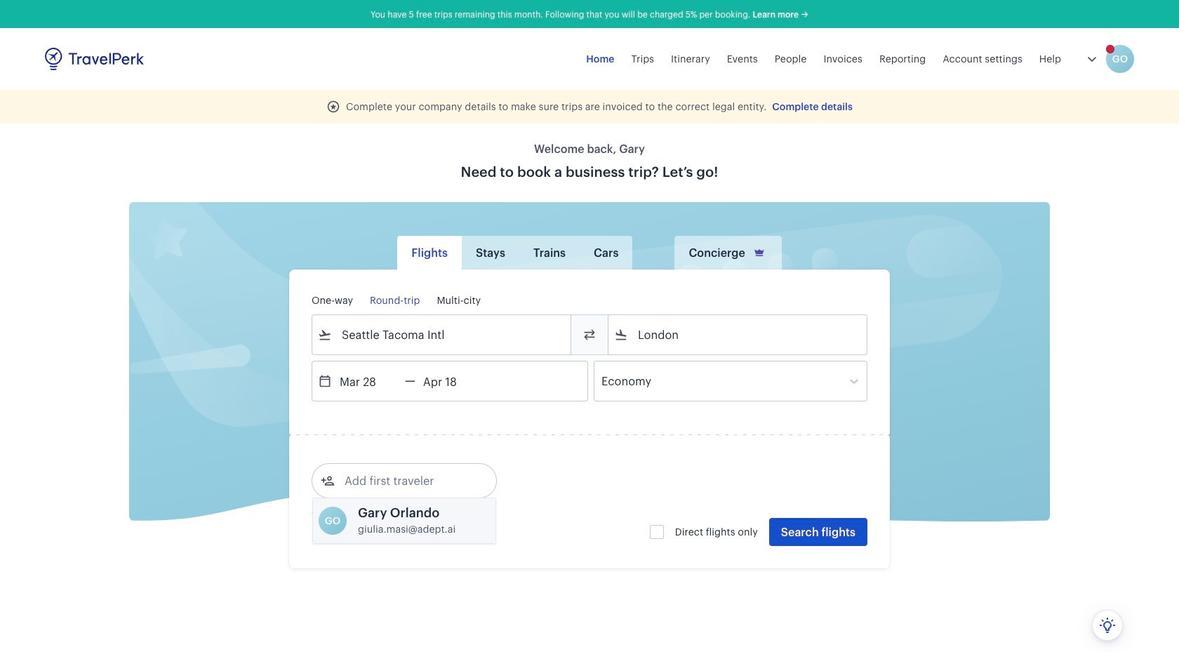 Task type: locate. For each thing, give the bounding box(es) containing it.
From search field
[[332, 324, 553, 346]]

Return text field
[[416, 362, 489, 401]]



Task type: describe. For each thing, give the bounding box(es) containing it.
To search field
[[628, 324, 849, 346]]

Depart text field
[[332, 362, 405, 401]]

Add first traveler search field
[[335, 470, 481, 492]]



Task type: vqa. For each thing, say whether or not it's contained in the screenshot.
American Airlines image
no



